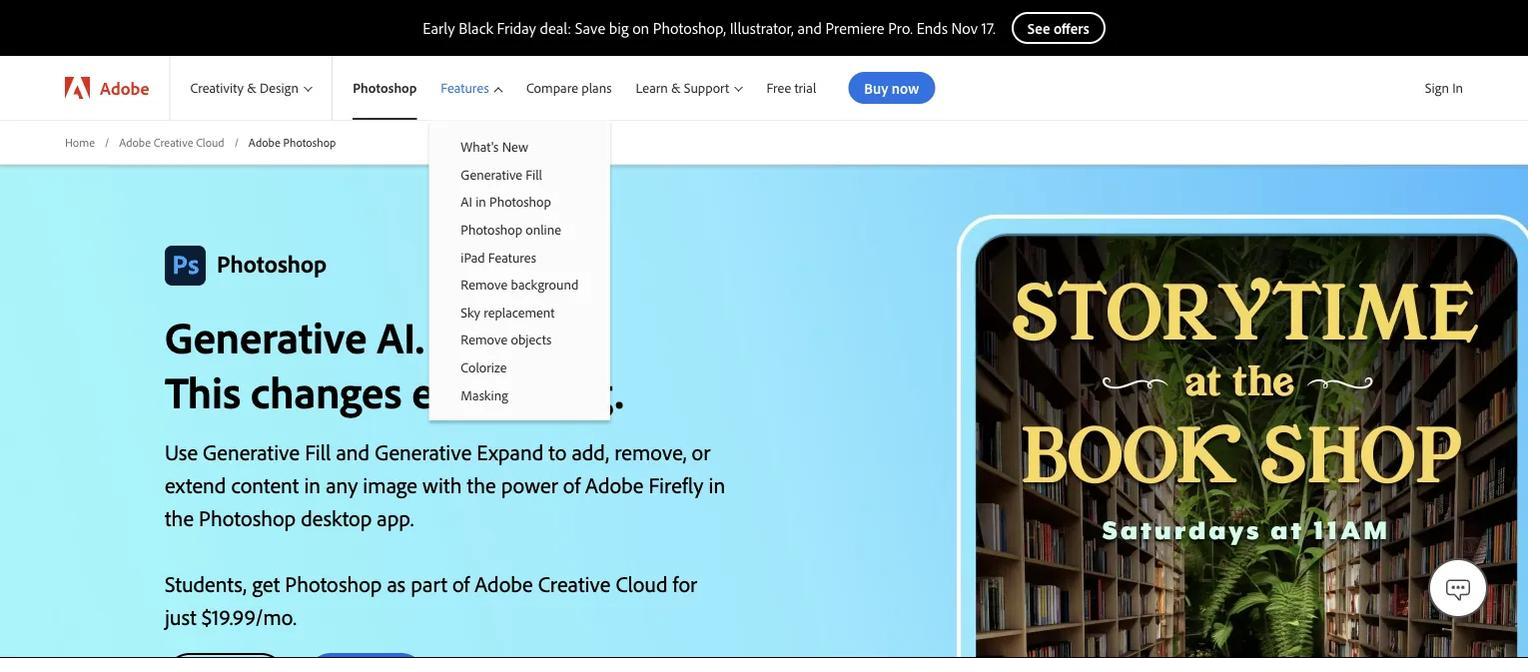 Task type: describe. For each thing, give the bounding box(es) containing it.
0 vertical spatial and
[[798, 18, 822, 38]]

sign in button
[[1422, 71, 1468, 105]]

sign
[[1426, 79, 1450, 96]]

content
[[231, 471, 299, 499]]

ai in photoshop link
[[429, 188, 611, 216]]

early
[[423, 18, 455, 38]]

what's new link
[[429, 133, 611, 160]]

with
[[423, 471, 462, 499]]

add,
[[572, 438, 610, 466]]

0 vertical spatial the
[[467, 471, 496, 499]]

generative fill
[[461, 165, 542, 183]]

any
[[326, 471, 358, 499]]

photoshop inside use generative fill and generative expand to add, remove, or extend content in any image with the power of adobe firefly in the photoshop desktop app.
[[199, 504, 296, 532]]

students, get photoshop as part of adobe creative cloud for just $19.99/mo.
[[165, 570, 697, 631]]

big
[[609, 18, 629, 38]]

design
[[260, 79, 299, 97]]

& for learn
[[671, 79, 681, 97]]

to
[[549, 438, 567, 466]]

generative inside generative ai. this changes everything.
[[165, 309, 367, 364]]

nov
[[952, 18, 978, 38]]

generative ai. this changes everything.
[[165, 309, 624, 419]]

free
[[767, 79, 791, 97]]

learn & support button
[[624, 56, 755, 120]]

background
[[511, 276, 579, 293]]

remove for remove background
[[461, 276, 508, 293]]

creative inside 'students, get photoshop as part of adobe creative cloud for just $19.99/mo.'
[[538, 570, 611, 598]]

adobe creative cloud
[[119, 134, 224, 149]]

0 horizontal spatial in
[[304, 471, 321, 499]]

support
[[684, 79, 730, 97]]

group containing what's new
[[429, 120, 611, 421]]

masking
[[461, 386, 508, 403]]

sign in
[[1426, 79, 1464, 96]]

compare
[[526, 79, 579, 97]]

photoshop online link
[[429, 216, 611, 243]]

0 horizontal spatial creative
[[154, 134, 193, 149]]

on
[[633, 18, 650, 38]]

what's new
[[461, 138, 529, 155]]

early black friday deal: save big on photoshop, illustrator, and premiere pro. ends nov 17.
[[423, 18, 996, 38]]

sky replacement link
[[429, 298, 611, 326]]

2 horizontal spatial in
[[709, 471, 726, 499]]

firefly
[[649, 471, 704, 499]]

compare plans
[[526, 79, 612, 97]]

learn & support
[[636, 79, 730, 97]]

photoshop link
[[333, 56, 429, 120]]

pro.
[[888, 18, 913, 38]]

remove,
[[615, 438, 687, 466]]

ipad features
[[461, 248, 537, 266]]

ai.
[[377, 309, 425, 364]]

image
[[363, 471, 418, 499]]

everything.
[[412, 364, 624, 419]]

trial
[[795, 79, 817, 97]]

save
[[575, 18, 606, 38]]

plans
[[582, 79, 612, 97]]

extend
[[165, 471, 226, 499]]

1 vertical spatial the
[[165, 504, 194, 532]]

remove background
[[461, 276, 579, 293]]

this
[[165, 364, 241, 419]]

replacement
[[484, 303, 555, 321]]

adobe inside use generative fill and generative expand to add, remove, or extend content in any image with the power of adobe firefly in the photoshop desktop app.
[[585, 471, 644, 499]]

colorize
[[461, 358, 507, 376]]

compare plans link
[[515, 56, 624, 120]]

remove objects
[[461, 331, 552, 348]]

part
[[411, 570, 447, 598]]

features inside "link"
[[488, 248, 537, 266]]

learn
[[636, 79, 668, 97]]

creativity & design button
[[170, 56, 332, 120]]

features inside dropdown button
[[441, 79, 489, 97]]

generative fill link
[[429, 160, 611, 188]]

expand
[[477, 438, 544, 466]]

features button
[[429, 56, 515, 120]]

ipad
[[461, 248, 485, 266]]

adobe for adobe
[[100, 76, 149, 99]]

black
[[459, 18, 493, 38]]

free trial link
[[755, 56, 829, 120]]

masking link
[[429, 381, 611, 409]]

in inside ai in photoshop link
[[476, 193, 486, 211]]

creativity
[[190, 79, 244, 97]]

objects
[[511, 331, 552, 348]]



Task type: vqa. For each thing, say whether or not it's contained in the screenshot.
the left More
no



Task type: locate. For each thing, give the bounding box(es) containing it.
17.
[[982, 18, 996, 38]]

adobe right home
[[119, 134, 151, 149]]

friday
[[497, 18, 536, 38]]

in
[[1453, 79, 1464, 96]]

cloud
[[196, 134, 224, 149], [616, 570, 668, 598]]

app.
[[377, 504, 414, 532]]

1 vertical spatial and
[[336, 438, 370, 466]]

& inside dropdown button
[[671, 79, 681, 97]]

illustrator,
[[730, 18, 794, 38]]

ipad features link
[[429, 243, 611, 271]]

online
[[526, 221, 561, 238]]

0 vertical spatial remove
[[461, 276, 508, 293]]

home link
[[65, 134, 95, 151]]

adobe down add,
[[585, 471, 644, 499]]

use generative fill and generative expand to add, remove, or extend content in any image with the power of adobe firefly in the photoshop desktop app.
[[165, 438, 726, 532]]

desktop
[[301, 504, 372, 532]]

& for creativity
[[247, 79, 257, 97]]

just
[[165, 603, 196, 631]]

adobe
[[100, 76, 149, 99], [119, 134, 151, 149], [249, 134, 280, 149], [585, 471, 644, 499], [475, 570, 533, 598]]

in
[[476, 193, 486, 211], [304, 471, 321, 499], [709, 471, 726, 499]]

as
[[387, 570, 406, 598]]

creativity & design
[[190, 79, 299, 97]]

colorize link
[[429, 353, 611, 381]]

ends
[[917, 18, 948, 38]]

power
[[501, 471, 558, 499]]

0 horizontal spatial cloud
[[196, 134, 224, 149]]

adobe inside 'students, get photoshop as part of adobe creative cloud for just $19.99/mo.'
[[475, 570, 533, 598]]

ai in photoshop
[[461, 193, 551, 211]]

and
[[798, 18, 822, 38], [336, 438, 370, 466]]

features up "what's"
[[441, 79, 489, 97]]

premiere
[[826, 18, 885, 38]]

of inside use generative fill and generative expand to add, remove, or extend content in any image with the power of adobe firefly in the photoshop desktop app.
[[563, 471, 580, 499]]

in right ai
[[476, 193, 486, 211]]

1 vertical spatial features
[[488, 248, 537, 266]]

adobe creative cloud link
[[119, 134, 224, 151]]

get
[[252, 570, 280, 598]]

1 horizontal spatial cloud
[[616, 570, 668, 598]]

1 vertical spatial remove
[[461, 331, 508, 348]]

sky replacement
[[461, 303, 555, 321]]

photoshop
[[353, 79, 417, 97], [283, 134, 336, 149], [490, 193, 551, 211], [461, 221, 523, 238], [217, 248, 327, 279], [199, 504, 296, 532], [285, 570, 382, 598]]

for
[[673, 570, 697, 598]]

2 & from the left
[[671, 79, 681, 97]]

group
[[429, 120, 611, 421]]

remove background link
[[429, 271, 611, 298]]

0 vertical spatial creative
[[154, 134, 193, 149]]

fill up any
[[305, 438, 331, 466]]

deal:
[[540, 18, 572, 38]]

0 vertical spatial fill
[[526, 165, 542, 183]]

creative
[[154, 134, 193, 149], [538, 570, 611, 598]]

&
[[247, 79, 257, 97], [671, 79, 681, 97]]

adobe for adobe photoshop
[[249, 134, 280, 149]]

of down to
[[563, 471, 580, 499]]

new
[[502, 138, 529, 155]]

photoshop inside 'students, get photoshop as part of adobe creative cloud for just $19.99/mo.'
[[285, 570, 382, 598]]

in left any
[[304, 471, 321, 499]]

adobe up adobe creative cloud
[[100, 76, 149, 99]]

0 horizontal spatial fill
[[305, 438, 331, 466]]

adobe photoshop
[[249, 134, 336, 149]]

1 horizontal spatial creative
[[538, 570, 611, 598]]

1 remove from the top
[[461, 276, 508, 293]]

of
[[563, 471, 580, 499], [453, 570, 470, 598]]

generative
[[461, 165, 523, 183], [165, 309, 367, 364], [203, 438, 300, 466], [375, 438, 472, 466]]

adobe for adobe creative cloud
[[119, 134, 151, 149]]

photoshop,
[[653, 18, 726, 38]]

and inside use generative fill and generative expand to add, remove, or extend content in any image with the power of adobe firefly in the photoshop desktop app.
[[336, 438, 370, 466]]

changes
[[251, 364, 402, 419]]

adobe link
[[45, 56, 169, 120]]

1 horizontal spatial in
[[476, 193, 486, 211]]

adobe down creativity & design popup button
[[249, 134, 280, 149]]

cloud down 'creativity'
[[196, 134, 224, 149]]

students,
[[165, 570, 247, 598]]

0 vertical spatial features
[[441, 79, 489, 97]]

of inside 'students, get photoshop as part of adobe creative cloud for just $19.99/mo.'
[[453, 570, 470, 598]]

1 horizontal spatial &
[[671, 79, 681, 97]]

2 remove from the top
[[461, 331, 508, 348]]

1 horizontal spatial of
[[563, 471, 580, 499]]

0 vertical spatial cloud
[[196, 134, 224, 149]]

or
[[692, 438, 711, 466]]

$19.99/mo.
[[202, 603, 297, 631]]

1 vertical spatial creative
[[538, 570, 611, 598]]

free trial
[[767, 79, 817, 97]]

cloud left for
[[616, 570, 668, 598]]

& left design
[[247, 79, 257, 97]]

cloud inside 'students, get photoshop as part of adobe creative cloud for just $19.99/mo.'
[[616, 570, 668, 598]]

remove up colorize
[[461, 331, 508, 348]]

ai
[[461, 193, 473, 211]]

0 horizontal spatial the
[[165, 504, 194, 532]]

fill
[[526, 165, 542, 183], [305, 438, 331, 466]]

0 horizontal spatial of
[[453, 570, 470, 598]]

0 vertical spatial of
[[563, 471, 580, 499]]

the down extend
[[165, 504, 194, 532]]

0 horizontal spatial &
[[247, 79, 257, 97]]

the right with in the left bottom of the page
[[467, 471, 496, 499]]

features down photoshop online
[[488, 248, 537, 266]]

0 horizontal spatial and
[[336, 438, 370, 466]]

and up any
[[336, 438, 370, 466]]

& right the learn
[[671, 79, 681, 97]]

home
[[65, 134, 95, 149]]

sky
[[461, 303, 481, 321]]

1 vertical spatial of
[[453, 570, 470, 598]]

1 horizontal spatial the
[[467, 471, 496, 499]]

1 horizontal spatial and
[[798, 18, 822, 38]]

and left premiere on the top right
[[798, 18, 822, 38]]

fill down what's new link
[[526, 165, 542, 183]]

1 horizontal spatial fill
[[526, 165, 542, 183]]

adobe right part
[[475, 570, 533, 598]]

use
[[165, 438, 198, 466]]

1 vertical spatial fill
[[305, 438, 331, 466]]

fill inside use generative fill and generative expand to add, remove, or extend content in any image with the power of adobe firefly in the photoshop desktop app.
[[305, 438, 331, 466]]

photoshop online
[[461, 221, 561, 238]]

1 vertical spatial cloud
[[616, 570, 668, 598]]

1 & from the left
[[247, 79, 257, 97]]

in down or
[[709, 471, 726, 499]]

& inside popup button
[[247, 79, 257, 97]]

remove objects link
[[429, 326, 611, 353]]

features
[[441, 79, 489, 97], [488, 248, 537, 266]]

remove down ipad
[[461, 276, 508, 293]]

of right part
[[453, 570, 470, 598]]

remove for remove objects
[[461, 331, 508, 348]]

what's
[[461, 138, 499, 155]]



